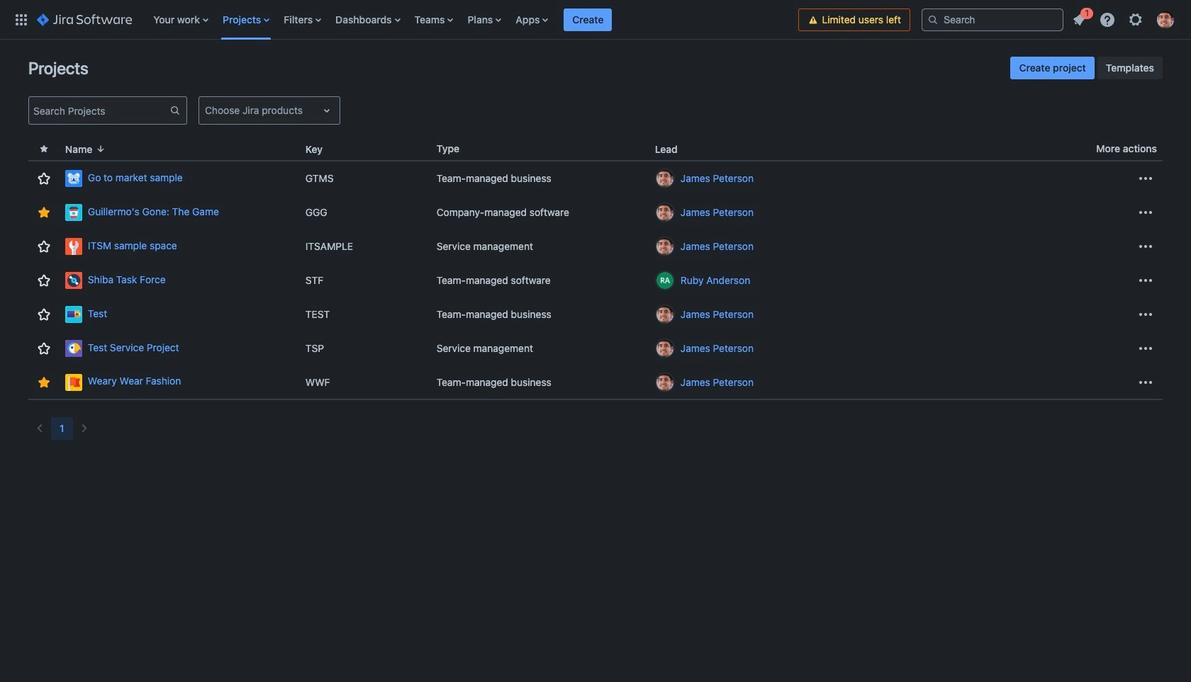 Task type: vqa. For each thing, say whether or not it's contained in the screenshot.
Star Test icon on the left of page
yes



Task type: locate. For each thing, give the bounding box(es) containing it.
help image
[[1099, 11, 1116, 28]]

more image
[[1137, 170, 1154, 187], [1137, 204, 1154, 221]]

0 horizontal spatial list
[[146, 0, 799, 39]]

list item
[[564, 0, 612, 39], [1066, 5, 1093, 31]]

None search field
[[922, 8, 1063, 31]]

star test image
[[35, 306, 52, 323]]

more image
[[1137, 238, 1154, 255]]

previous image
[[31, 420, 48, 437]]

appswitcher icon image
[[13, 11, 30, 28]]

list
[[146, 0, 799, 39], [1066, 5, 1183, 32]]

Choose Jira products text field
[[205, 104, 208, 118]]

banner
[[0, 0, 1191, 40]]

group
[[1011, 57, 1163, 79]]

0 vertical spatial more image
[[1137, 170, 1154, 187]]

settings image
[[1127, 11, 1144, 28]]

1 horizontal spatial list
[[1066, 5, 1183, 32]]

jira software image
[[37, 11, 132, 28], [37, 11, 132, 28]]

1 horizontal spatial list item
[[1066, 5, 1093, 31]]

open image
[[318, 102, 335, 119]]

1 vertical spatial more image
[[1137, 204, 1154, 221]]

star guillermo's gone: the game image
[[35, 204, 52, 221]]

search image
[[927, 14, 939, 25]]



Task type: describe. For each thing, give the bounding box(es) containing it.
next image
[[76, 420, 93, 437]]

1 more image from the top
[[1137, 170, 1154, 187]]

list item inside list
[[1066, 5, 1093, 31]]

Search Projects text field
[[29, 101, 169, 121]]

notifications image
[[1070, 11, 1088, 28]]

star go to market sample image
[[35, 170, 52, 187]]

2 more image from the top
[[1137, 204, 1154, 221]]

star shiba task force image
[[35, 272, 52, 289]]

star weary wear fashion image
[[35, 374, 52, 391]]

0 horizontal spatial list item
[[564, 0, 612, 39]]

star itsm sample space image
[[35, 238, 52, 255]]

star test service project image
[[35, 340, 52, 357]]

primary element
[[9, 0, 799, 39]]

Search field
[[922, 8, 1063, 31]]

your profile and settings image
[[1157, 11, 1174, 28]]



